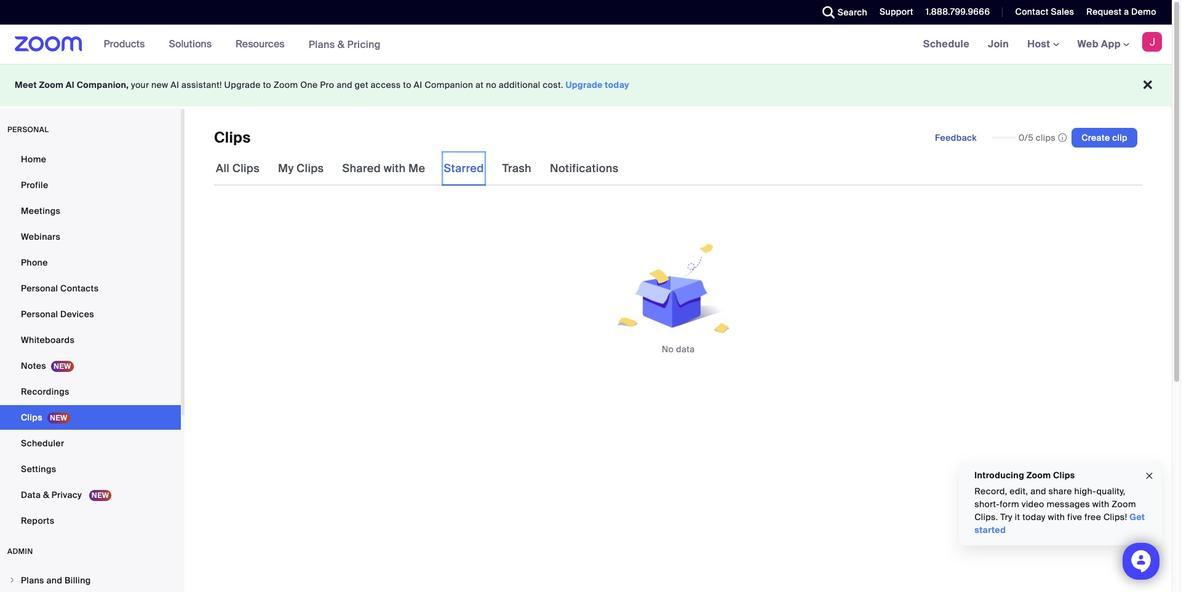 Task type: vqa. For each thing, say whether or not it's contained in the screenshot.
the Web
yes



Task type: locate. For each thing, give the bounding box(es) containing it.
1 horizontal spatial and
[[337, 79, 352, 90]]

plans for plans & pricing
[[309, 38, 335, 51]]

clips right my
[[297, 161, 324, 176]]

plans up "meet zoom ai companion, your new ai assistant! upgrade to zoom one pro and get access to ai companion at no additional cost. upgrade today"
[[309, 38, 335, 51]]

and left get
[[337, 79, 352, 90]]

1 vertical spatial personal
[[21, 309, 58, 320]]

all clips tab
[[214, 151, 261, 186]]

plans inside product information navigation
[[309, 38, 335, 51]]

quality,
[[1096, 486, 1125, 497]]

0 vertical spatial and
[[337, 79, 352, 90]]

products button
[[104, 25, 150, 64]]

me
[[408, 161, 425, 176]]

& inside product information navigation
[[338, 38, 345, 51]]

billing
[[65, 575, 91, 586]]

1 horizontal spatial ai
[[171, 79, 179, 90]]

meetings
[[21, 205, 60, 217]]

request a demo link
[[1077, 0, 1172, 25], [1086, 6, 1156, 17]]

create
[[1081, 132, 1110, 143]]

2 vertical spatial and
[[46, 575, 62, 586]]

2 personal from the top
[[21, 309, 58, 320]]

1 vertical spatial plans
[[21, 575, 44, 586]]

0 horizontal spatial upgrade
[[224, 79, 261, 90]]

ai
[[66, 79, 74, 90], [171, 79, 179, 90], [414, 79, 422, 90]]

with up free
[[1092, 499, 1109, 510]]

pro
[[320, 79, 334, 90]]

notes link
[[0, 354, 181, 378]]

1 horizontal spatial with
[[1048, 512, 1065, 523]]

webinars
[[21, 231, 60, 242]]

support
[[880, 6, 913, 17]]

additional
[[499, 79, 540, 90]]

close image
[[1144, 469, 1154, 483]]

settings link
[[0, 457, 181, 482]]

1 horizontal spatial to
[[403, 79, 411, 90]]

pricing
[[347, 38, 381, 51]]

one
[[300, 79, 318, 90]]

personal
[[7, 125, 49, 135]]

0 vertical spatial plans
[[309, 38, 335, 51]]

plans & pricing link
[[309, 38, 381, 51], [309, 38, 381, 51]]

0 horizontal spatial plans
[[21, 575, 44, 586]]

today inside meet zoom ai companion, footer
[[605, 79, 629, 90]]

2 horizontal spatial ai
[[414, 79, 422, 90]]

1 upgrade from the left
[[224, 79, 261, 90]]

1 vertical spatial and
[[1030, 486, 1046, 497]]

& for pricing
[[338, 38, 345, 51]]

personal down 'phone'
[[21, 283, 58, 294]]

1 horizontal spatial today
[[1022, 512, 1045, 523]]

0 vertical spatial &
[[338, 38, 345, 51]]

0 vertical spatial today
[[605, 79, 629, 90]]

my clips tab
[[276, 151, 326, 186]]

plans for plans and billing
[[21, 575, 44, 586]]

join link
[[979, 25, 1018, 64]]

zoom up clips!
[[1112, 499, 1136, 510]]

2 ai from the left
[[171, 79, 179, 90]]

banner
[[0, 25, 1172, 65]]

starred tab
[[442, 151, 486, 186]]

& right data
[[43, 490, 49, 501]]

personal contacts
[[21, 283, 99, 294]]

personal devices link
[[0, 302, 181, 327]]

0 vertical spatial with
[[384, 161, 406, 176]]

0 horizontal spatial &
[[43, 490, 49, 501]]

0 horizontal spatial today
[[605, 79, 629, 90]]

try
[[1000, 512, 1012, 523]]

&
[[338, 38, 345, 51], [43, 490, 49, 501]]

1 personal from the top
[[21, 283, 58, 294]]

1 horizontal spatial plans
[[309, 38, 335, 51]]

plans & pricing
[[309, 38, 381, 51]]

companion
[[425, 79, 473, 90]]

2 vertical spatial with
[[1048, 512, 1065, 523]]

to down resources dropdown button at the top left
[[263, 79, 271, 90]]

upgrade right cost.
[[566, 79, 603, 90]]

settings
[[21, 464, 56, 475]]

clips link
[[0, 405, 181, 430]]

whiteboards link
[[0, 328, 181, 352]]

data
[[676, 344, 695, 355]]

plans and billing menu item
[[0, 569, 181, 592]]

video
[[1021, 499, 1044, 510]]

schedule
[[923, 38, 969, 50]]

with down messages
[[1048, 512, 1065, 523]]

0 horizontal spatial to
[[263, 79, 271, 90]]

no data
[[662, 344, 695, 355]]

create clip
[[1081, 132, 1127, 143]]

with left me
[[384, 161, 406, 176]]

1 horizontal spatial upgrade
[[566, 79, 603, 90]]

no
[[662, 344, 674, 355]]

clips
[[214, 128, 251, 147], [232, 161, 260, 176], [297, 161, 324, 176], [21, 412, 42, 423], [1053, 470, 1075, 481]]

0 vertical spatial personal
[[21, 283, 58, 294]]

1 horizontal spatial &
[[338, 38, 345, 51]]

home link
[[0, 147, 181, 172]]

create clip button
[[1072, 128, 1137, 148]]

to
[[263, 79, 271, 90], [403, 79, 411, 90]]

profile picture image
[[1142, 32, 1162, 52]]

0 horizontal spatial with
[[384, 161, 406, 176]]

and left billing
[[46, 575, 62, 586]]

clips up scheduler
[[21, 412, 42, 423]]

trash
[[502, 161, 531, 176]]

personal for personal contacts
[[21, 283, 58, 294]]

upgrade
[[224, 79, 261, 90], [566, 79, 603, 90]]

reports
[[21, 515, 54, 527]]

to right access
[[403, 79, 411, 90]]

scheduler
[[21, 438, 64, 449]]

and inside meet zoom ai companion, footer
[[337, 79, 352, 90]]

1 vertical spatial &
[[43, 490, 49, 501]]

contact
[[1015, 6, 1049, 17]]

get
[[1129, 512, 1145, 523]]

clips up all clips
[[214, 128, 251, 147]]

2 horizontal spatial and
[[1030, 486, 1046, 497]]

form
[[1000, 499, 1019, 510]]

solutions
[[169, 38, 212, 50]]

app
[[1101, 38, 1121, 50]]

reports link
[[0, 509, 181, 533]]

phone link
[[0, 250, 181, 275]]

record,
[[974, 486, 1007, 497]]

& left pricing at the left
[[338, 38, 345, 51]]

personal up whiteboards
[[21, 309, 58, 320]]

personal menu menu
[[0, 147, 181, 535]]

data & privacy link
[[0, 483, 181, 507]]

ai left the 'companion,'
[[66, 79, 74, 90]]

resources button
[[236, 25, 290, 64]]

ai left companion
[[414, 79, 422, 90]]

plans inside menu item
[[21, 575, 44, 586]]

personal
[[21, 283, 58, 294], [21, 309, 58, 320]]

contact sales
[[1015, 6, 1074, 17]]

0/5 clips application
[[992, 132, 1067, 144]]

home
[[21, 154, 46, 165]]

contact sales link
[[1006, 0, 1077, 25], [1015, 6, 1074, 17]]

search button
[[813, 0, 870, 25]]

1 vertical spatial with
[[1092, 499, 1109, 510]]

shared with me tab
[[340, 151, 427, 186]]

1 ai from the left
[[66, 79, 74, 90]]

0 horizontal spatial and
[[46, 575, 62, 586]]

admin
[[7, 547, 33, 557]]

it
[[1015, 512, 1020, 523]]

zoom inside record, edit, and share high-quality, short-form video messages with zoom clips. try it today with five free clips!
[[1112, 499, 1136, 510]]

0 horizontal spatial ai
[[66, 79, 74, 90]]

clips
[[1036, 132, 1056, 143]]

plans right right "icon"
[[21, 575, 44, 586]]

support link
[[870, 0, 916, 25], [880, 6, 913, 17]]

short-
[[974, 499, 1000, 510]]

clips right all
[[232, 161, 260, 176]]

scheduler link
[[0, 431, 181, 456]]

upgrade down product information navigation
[[224, 79, 261, 90]]

1 vertical spatial today
[[1022, 512, 1045, 523]]

feedback
[[935, 132, 977, 143]]

host button
[[1027, 38, 1059, 50]]

and up video
[[1030, 486, 1046, 497]]

host
[[1027, 38, 1053, 50]]

& inside 'data & privacy' link
[[43, 490, 49, 501]]

ai right the new
[[171, 79, 179, 90]]

cost.
[[543, 79, 563, 90]]

today
[[605, 79, 629, 90], [1022, 512, 1045, 523]]

companion,
[[77, 79, 129, 90]]

and
[[337, 79, 352, 90], [1030, 486, 1046, 497], [46, 575, 62, 586]]

request a demo
[[1086, 6, 1156, 17]]

data & privacy
[[21, 490, 84, 501]]



Task type: describe. For each thing, give the bounding box(es) containing it.
web app
[[1077, 38, 1121, 50]]

meetings link
[[0, 199, 181, 223]]

high-
[[1074, 486, 1096, 497]]

meet zoom ai companion, footer
[[0, 64, 1172, 106]]

and inside record, edit, and share high-quality, short-form video messages with zoom clips. try it today with five free clips!
[[1030, 486, 1046, 497]]

introducing zoom clips
[[974, 470, 1075, 481]]

personal devices
[[21, 309, 94, 320]]

clips inside tab
[[297, 161, 324, 176]]

sales
[[1051, 6, 1074, 17]]

five
[[1067, 512, 1082, 523]]

no
[[486, 79, 496, 90]]

2 upgrade from the left
[[566, 79, 603, 90]]

web app button
[[1077, 38, 1129, 50]]

2 to from the left
[[403, 79, 411, 90]]

zoom right meet
[[39, 79, 64, 90]]

your
[[131, 79, 149, 90]]

right image
[[9, 577, 16, 584]]

personal for personal devices
[[21, 309, 58, 320]]

trash tab
[[500, 151, 533, 186]]

1 to from the left
[[263, 79, 271, 90]]

plans and billing
[[21, 575, 91, 586]]

0/5
[[1019, 132, 1033, 143]]

1.888.799.9666
[[926, 6, 990, 17]]

get started link
[[974, 512, 1145, 536]]

profile
[[21, 180, 48, 191]]

notes
[[21, 360, 46, 372]]

at
[[475, 79, 484, 90]]

privacy
[[52, 490, 82, 501]]

3 ai from the left
[[414, 79, 422, 90]]

search
[[838, 7, 867, 18]]

assistant!
[[181, 79, 222, 90]]

join
[[988, 38, 1009, 50]]

all
[[216, 161, 229, 176]]

personal contacts link
[[0, 276, 181, 301]]

web
[[1077, 38, 1099, 50]]

share
[[1048, 486, 1072, 497]]

banner containing products
[[0, 25, 1172, 65]]

today inside record, edit, and share high-quality, short-form video messages with zoom clips. try it today with five free clips!
[[1022, 512, 1045, 523]]

2 horizontal spatial with
[[1092, 499, 1109, 510]]

my clips
[[278, 161, 324, 176]]

tabs of clips tab list
[[214, 151, 620, 186]]

solutions button
[[169, 25, 217, 64]]

clip
[[1112, 132, 1127, 143]]

demo
[[1131, 6, 1156, 17]]

phone
[[21, 257, 48, 268]]

and inside plans and billing menu item
[[46, 575, 62, 586]]

products
[[104, 38, 145, 50]]

schedule link
[[914, 25, 979, 64]]

clips inside "tab"
[[232, 161, 260, 176]]

whiteboards
[[21, 335, 75, 346]]

upgrade today link
[[566, 79, 629, 90]]

0/5 clips
[[1019, 132, 1056, 143]]

recordings
[[21, 386, 69, 397]]

shared with me
[[342, 161, 425, 176]]

clips inside personal menu menu
[[21, 412, 42, 423]]

data
[[21, 490, 41, 501]]

started
[[974, 525, 1006, 536]]

get started
[[974, 512, 1145, 536]]

resources
[[236, 38, 285, 50]]

webinars link
[[0, 225, 181, 249]]

access
[[371, 79, 401, 90]]

request
[[1086, 6, 1122, 17]]

introducing
[[974, 470, 1024, 481]]

with inside tab
[[384, 161, 406, 176]]

clips inside application
[[214, 128, 251, 147]]

clips!
[[1103, 512, 1127, 523]]

clips up 'share' on the bottom of page
[[1053, 470, 1075, 481]]

clips application
[[185, 128, 1172, 151]]

& for privacy
[[43, 490, 49, 501]]

profile link
[[0, 173, 181, 197]]

recordings link
[[0, 380, 181, 404]]

starred
[[444, 161, 484, 176]]

a
[[1124, 6, 1129, 17]]

free
[[1084, 512, 1101, 523]]

my
[[278, 161, 294, 176]]

get
[[355, 79, 368, 90]]

notifications
[[550, 161, 619, 176]]

zoom left one
[[274, 79, 298, 90]]

new
[[151, 79, 168, 90]]

clips.
[[974, 512, 998, 523]]

all clips
[[216, 161, 260, 176]]

shared
[[342, 161, 381, 176]]

edit,
[[1009, 486, 1028, 497]]

contacts
[[60, 283, 99, 294]]

zoom logo image
[[15, 36, 82, 52]]

meetings navigation
[[914, 25, 1172, 65]]

product information navigation
[[94, 25, 390, 65]]

zoom up edit,
[[1026, 470, 1051, 481]]

meet
[[15, 79, 37, 90]]

record, edit, and share high-quality, short-form video messages with zoom clips. try it today with five free clips!
[[974, 486, 1136, 523]]



